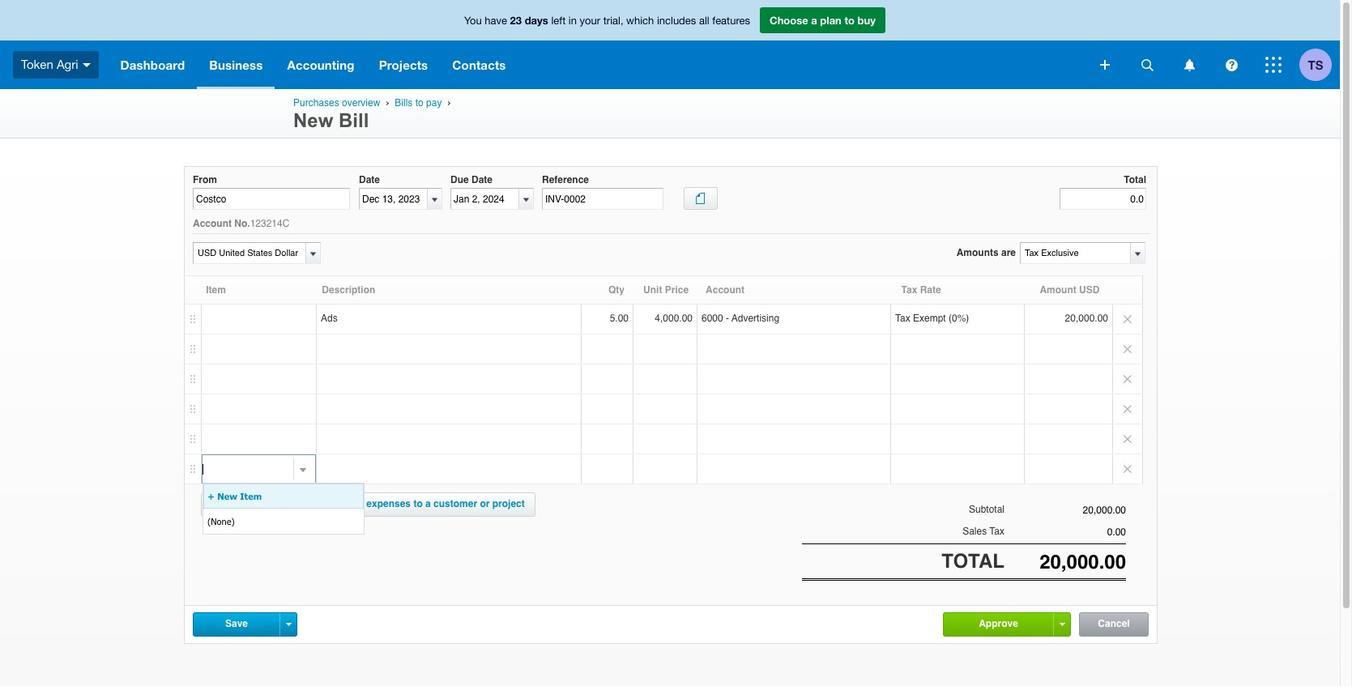 Task type: vqa. For each thing, say whether or not it's contained in the screenshot.
Account's "account"
yes



Task type: describe. For each thing, give the bounding box(es) containing it.
line
[[267, 500, 284, 511]]

save link
[[194, 614, 280, 636]]

rate
[[921, 285, 942, 296]]

(0%)
[[949, 313, 970, 325]]

you
[[465, 15, 482, 27]]

exempt
[[914, 313, 947, 325]]

choose
[[770, 14, 809, 27]]

approve link
[[944, 614, 1054, 636]]

1 › from the left
[[386, 97, 389, 108]]

purchases overview link
[[293, 97, 381, 109]]

no.
[[235, 218, 250, 230]]

1 delete line item image from the top
[[1114, 305, 1143, 334]]

2 vertical spatial tax
[[990, 526, 1005, 537]]

usd
[[1080, 285, 1100, 296]]

sales tax
[[963, 526, 1005, 537]]

dashboard
[[120, 58, 185, 72]]

+ new item
[[208, 491, 262, 502]]

expenses
[[367, 499, 411, 510]]

total
[[942, 550, 1005, 573]]

account for account no. 123214c
[[193, 218, 232, 230]]

token agri button
[[0, 41, 108, 89]]

agri
[[57, 57, 78, 71]]

or
[[480, 499, 490, 510]]

Reference text field
[[542, 188, 664, 210]]

banner containing ts
[[0, 0, 1341, 89]]

amounts
[[957, 248, 999, 259]]

new
[[245, 500, 264, 511]]

unit price
[[644, 285, 689, 296]]

from
[[193, 174, 217, 186]]

approve
[[979, 619, 1019, 630]]

price
[[665, 285, 689, 296]]

ts button
[[1300, 41, 1341, 89]]

6000
[[702, 313, 724, 325]]

account no. 123214c
[[193, 218, 290, 230]]

dashboard link
[[108, 41, 197, 89]]

purchases
[[293, 97, 339, 109]]

add a new line link
[[206, 494, 293, 517]]

due date
[[451, 174, 493, 186]]

overview
[[342, 97, 381, 109]]

account for account
[[706, 285, 745, 296]]

subtotal
[[969, 505, 1005, 516]]

1 vertical spatial new
[[217, 491, 238, 502]]

amounts are
[[957, 248, 1017, 259]]

left
[[552, 15, 566, 27]]

Total text field
[[1060, 188, 1147, 210]]

choose a plan to buy
[[770, 14, 876, 27]]

contacts button
[[440, 41, 518, 89]]

to inside purchases overview › bills to pay › new bill
[[416, 97, 424, 109]]

all
[[699, 15, 710, 27]]

6000 - advertising
[[702, 313, 780, 325]]

2 › from the left
[[448, 97, 451, 108]]

(none)
[[208, 516, 235, 527]]

23
[[510, 14, 522, 27]]

amount
[[1040, 285, 1077, 296]]

0 vertical spatial item
[[206, 285, 226, 296]]

projects
[[379, 58, 428, 72]]

save
[[225, 619, 248, 630]]

new inside purchases overview › bills to pay › new bill
[[293, 109, 333, 131]]

bills to pay link
[[395, 97, 442, 109]]

3 delete line item image from the top
[[1114, 365, 1143, 394]]

a for to
[[812, 14, 818, 27]]

ads
[[321, 313, 338, 325]]

20,000.00
[[1066, 313, 1109, 325]]

+
[[208, 491, 215, 502]]

amount usd
[[1040, 285, 1100, 296]]

advertising
[[732, 313, 780, 325]]

Date text field
[[360, 189, 427, 209]]

plan
[[821, 14, 842, 27]]

tax exempt (0%)
[[896, 313, 970, 325]]

5.00
[[610, 313, 629, 325]]

2 vertical spatial to
[[414, 499, 423, 510]]



Task type: locate. For each thing, give the bounding box(es) containing it.
tax for tax exempt (0%)
[[896, 313, 911, 325]]

assign
[[332, 499, 364, 510]]

account
[[193, 218, 232, 230], [706, 285, 745, 296]]

svg image inside token agri popup button
[[82, 63, 90, 67]]

tax left rate
[[902, 285, 918, 296]]

date up due date text field
[[472, 174, 493, 186]]

assign expenses to a customer or project link
[[321, 493, 536, 517]]

contacts
[[453, 58, 506, 72]]

0 horizontal spatial account
[[193, 218, 232, 230]]

1 horizontal spatial a
[[426, 499, 431, 510]]

1 date from the left
[[359, 174, 380, 186]]

description
[[322, 285, 376, 296]]

have
[[485, 15, 507, 27]]

svg image
[[1142, 59, 1154, 71], [1185, 59, 1195, 71], [1226, 59, 1238, 71], [1101, 60, 1111, 70]]

token agri
[[21, 57, 78, 71]]

you have 23 days left in your trial, which includes all features
[[465, 14, 751, 27]]

a
[[812, 14, 818, 27], [426, 499, 431, 510], [237, 500, 243, 511]]

account left no.
[[193, 218, 232, 230]]

assign expenses to a customer or project
[[332, 499, 525, 510]]

0 horizontal spatial ›
[[386, 97, 389, 108]]

tax left "exempt"
[[896, 313, 911, 325]]

more add line options... image
[[299, 504, 304, 507]]

None text field
[[193, 188, 350, 210], [194, 243, 303, 264], [1005, 527, 1127, 538], [193, 188, 350, 210], [194, 243, 303, 264], [1005, 527, 1127, 538]]

svg image
[[1266, 57, 1282, 73], [82, 63, 90, 67]]

0 horizontal spatial a
[[237, 500, 243, 511]]

due
[[451, 174, 469, 186]]

a for line
[[237, 500, 243, 511]]

customer
[[434, 499, 478, 510]]

0 vertical spatial account
[[193, 218, 232, 230]]

new right +
[[217, 491, 238, 502]]

item down account no. 123214c
[[206, 285, 226, 296]]

business button
[[197, 41, 275, 89]]

5 delete line item image from the top
[[1114, 455, 1143, 484]]

svg image left ts
[[1266, 57, 1282, 73]]

0 horizontal spatial svg image
[[82, 63, 90, 67]]

1 horizontal spatial date
[[472, 174, 493, 186]]

item
[[206, 285, 226, 296], [240, 491, 262, 502]]

› right pay
[[448, 97, 451, 108]]

tax for tax rate
[[902, 285, 918, 296]]

bills
[[395, 97, 413, 109]]

1 vertical spatial account
[[706, 285, 745, 296]]

pay
[[426, 97, 442, 109]]

more save options... image
[[286, 623, 291, 627]]

0 horizontal spatial item
[[206, 285, 226, 296]]

›
[[386, 97, 389, 108], [448, 97, 451, 108]]

includes
[[657, 15, 697, 27]]

cancel button
[[1081, 614, 1149, 636]]

a left customer
[[426, 499, 431, 510]]

qty
[[609, 285, 625, 296]]

accounting button
[[275, 41, 367, 89]]

1 horizontal spatial svg image
[[1266, 57, 1282, 73]]

1 horizontal spatial new
[[293, 109, 333, 131]]

in
[[569, 15, 577, 27]]

to
[[845, 14, 855, 27], [416, 97, 424, 109], [414, 499, 423, 510]]

1 horizontal spatial ›
[[448, 97, 451, 108]]

date
[[359, 174, 380, 186], [472, 174, 493, 186]]

reference
[[542, 174, 589, 186]]

more approve options... image
[[1060, 623, 1066, 627]]

token
[[21, 57, 53, 71]]

4,000.00
[[655, 313, 693, 325]]

purchases overview › bills to pay › new bill
[[293, 97, 454, 131]]

new down purchases
[[293, 109, 333, 131]]

features
[[713, 15, 751, 27]]

days
[[525, 14, 549, 27]]

2 date from the left
[[472, 174, 493, 186]]

project
[[493, 499, 525, 510]]

tax
[[902, 285, 918, 296], [896, 313, 911, 325], [990, 526, 1005, 537]]

to right expenses
[[414, 499, 423, 510]]

bill
[[339, 109, 369, 131]]

are
[[1002, 248, 1017, 259]]

0 horizontal spatial date
[[359, 174, 380, 186]]

1 horizontal spatial account
[[706, 285, 745, 296]]

1 vertical spatial tax
[[896, 313, 911, 325]]

svg image right agri
[[82, 63, 90, 67]]

123214c
[[250, 218, 290, 230]]

which
[[627, 15, 654, 27]]

cancel
[[1099, 619, 1131, 630]]

Due Date text field
[[452, 189, 519, 209]]

0 vertical spatial new
[[293, 109, 333, 131]]

trial,
[[604, 15, 624, 27]]

projects button
[[367, 41, 440, 89]]

account up the -
[[706, 285, 745, 296]]

› left bills
[[386, 97, 389, 108]]

buy
[[858, 14, 876, 27]]

2 horizontal spatial a
[[812, 14, 818, 27]]

0 horizontal spatial new
[[217, 491, 238, 502]]

add
[[216, 500, 235, 511]]

1 vertical spatial to
[[416, 97, 424, 109]]

your
[[580, 15, 601, 27]]

business
[[209, 58, 263, 72]]

1 vertical spatial item
[[240, 491, 262, 502]]

new
[[293, 109, 333, 131], [217, 491, 238, 502]]

-
[[726, 313, 730, 325]]

tax rate
[[902, 285, 942, 296]]

delete line item image
[[1114, 425, 1143, 454]]

unit
[[644, 285, 663, 296]]

a left new
[[237, 500, 243, 511]]

a left plan
[[812, 14, 818, 27]]

delete line item image
[[1114, 305, 1143, 334], [1114, 335, 1143, 364], [1114, 365, 1143, 394], [1114, 395, 1143, 424], [1114, 455, 1143, 484]]

4 delete line item image from the top
[[1114, 395, 1143, 424]]

to left pay
[[416, 97, 424, 109]]

ts
[[1309, 57, 1324, 72]]

2 delete line item image from the top
[[1114, 335, 1143, 364]]

add a new line
[[216, 500, 284, 511]]

date up date text box
[[359, 174, 380, 186]]

banner
[[0, 0, 1341, 89]]

1 horizontal spatial item
[[240, 491, 262, 502]]

accounting
[[287, 58, 355, 72]]

item left "line"
[[240, 491, 262, 502]]

to left buy
[[845, 14, 855, 27]]

0 vertical spatial to
[[845, 14, 855, 27]]

tax right sales
[[990, 526, 1005, 537]]

None text field
[[1021, 243, 1130, 264], [203, 456, 295, 483], [1005, 505, 1127, 517], [1005, 551, 1127, 574], [1021, 243, 1130, 264], [203, 456, 295, 483], [1005, 505, 1127, 517], [1005, 551, 1127, 574]]

sales
[[963, 526, 988, 537]]

0 vertical spatial tax
[[902, 285, 918, 296]]

total
[[1125, 174, 1147, 186]]



